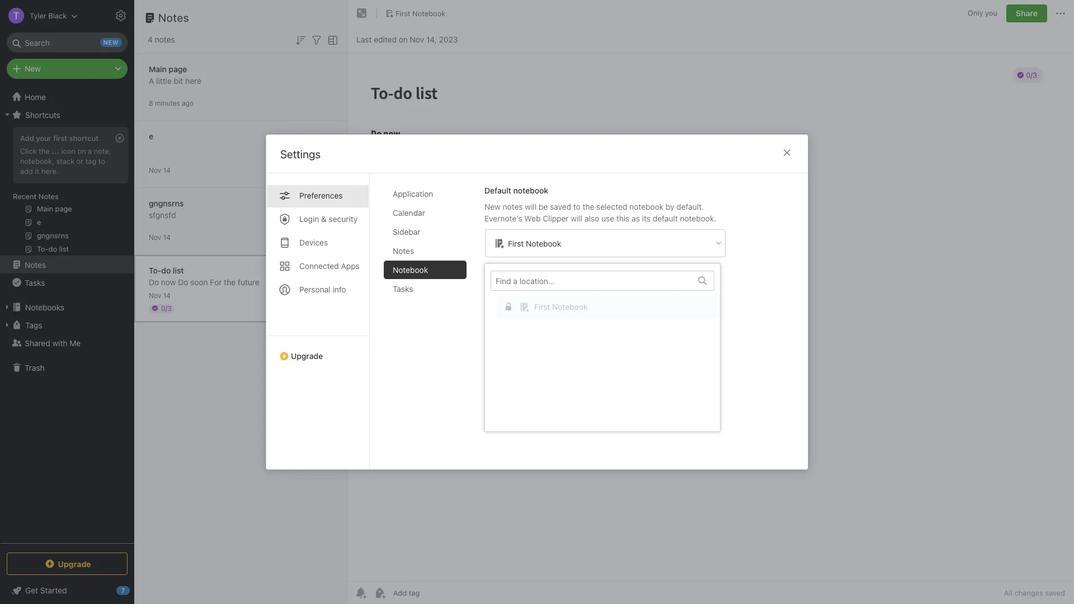 Task type: describe. For each thing, give the bounding box(es) containing it.
notebooks
[[25, 303, 64, 312]]

expand notebooks image
[[3, 303, 12, 312]]

for
[[210, 277, 222, 287]]

little
[[156, 76, 172, 85]]

shortcuts
[[25, 110, 60, 119]]

connected
[[299, 261, 339, 271]]

group inside tree
[[0, 124, 134, 260]]

only
[[968, 9, 984, 17]]

notebook.
[[680, 214, 717, 223]]

sidebar
[[393, 227, 421, 237]]

info
[[333, 285, 346, 294]]

upgrade button inside 'tab list'
[[266, 336, 369, 365]]

Find a location… text field
[[491, 272, 692, 290]]

Search text field
[[15, 32, 120, 53]]

all changes saved
[[1005, 589, 1066, 598]]

settings image
[[114, 9, 128, 22]]

stack
[[56, 157, 74, 166]]

default notebook
[[485, 186, 549, 195]]

first notebook row
[[491, 296, 726, 318]]

a little bit here
[[149, 76, 201, 85]]

0 vertical spatial the
[[39, 147, 50, 156]]

notebook,
[[20, 157, 54, 166]]

14,
[[426, 34, 437, 44]]

add a reminder image
[[354, 587, 368, 600]]

&
[[321, 214, 327, 224]]

your
[[36, 134, 51, 143]]

clipper
[[543, 214, 569, 223]]

use
[[602, 214, 615, 223]]

add tag image
[[373, 587, 387, 600]]

0 horizontal spatial will
[[525, 202, 537, 212]]

add your first shortcut
[[20, 134, 99, 143]]

tasks button
[[0, 274, 134, 292]]

new for new notes will be saved to the selected notebook by default. evernote's web clipper will also use this as its default notebook.
[[485, 202, 501, 212]]

recent
[[13, 192, 37, 201]]

0 horizontal spatial notebook
[[514, 186, 549, 195]]

tag
[[85, 157, 96, 166]]

list
[[173, 266, 184, 275]]

tags
[[25, 320, 42, 330]]

first notebook inside cell
[[534, 302, 588, 311]]

8
[[149, 99, 153, 107]]

recent notes
[[13, 192, 59, 201]]

now
[[161, 277, 176, 287]]

or
[[76, 157, 83, 166]]

last
[[357, 34, 372, 44]]

last edited on nov 14, 2023
[[357, 34, 458, 44]]

note list element
[[134, 0, 348, 604]]

shared with me link
[[0, 334, 134, 352]]

first inside note window element
[[396, 9, 411, 18]]

here.
[[41, 167, 59, 176]]

nov down e
[[149, 166, 161, 174]]

selected
[[597, 202, 628, 212]]

tasks tab
[[384, 280, 467, 298]]

sfgnsfd
[[149, 210, 176, 220]]

nov up 0/3
[[149, 291, 161, 300]]

3 nov 14 from the top
[[149, 291, 171, 300]]

notes inside notes tab
[[393, 246, 414, 256]]

saved inside note window element
[[1046, 589, 1066, 598]]

tab list containing application
[[384, 185, 476, 470]]

1 horizontal spatial first notebook button
[[485, 271, 726, 425]]

with
[[52, 338, 67, 348]]

minutes
[[155, 99, 180, 107]]

...
[[52, 147, 59, 156]]

Note Editor text field
[[348, 54, 1075, 582]]

shortcuts button
[[0, 106, 134, 124]]

saved inside new notes will be saved to the selected notebook by default. evernote's web clipper will also use this as its default notebook.
[[550, 202, 571, 212]]

a
[[149, 76, 154, 85]]

here
[[185, 76, 201, 85]]

personal info
[[299, 285, 346, 294]]

2023
[[439, 34, 458, 44]]

new notes will be saved to the selected notebook by default. evernote's web clipper will also use this as its default notebook.
[[485, 202, 717, 223]]

page
[[169, 64, 187, 74]]

note window element
[[348, 0, 1075, 604]]

note,
[[94, 147, 111, 156]]

Default notebook field
[[485, 229, 726, 258]]

notebooks link
[[0, 298, 134, 316]]

notebook inside first notebook field
[[526, 239, 561, 248]]

notebook inside note window element
[[413, 9, 446, 18]]

to-do list
[[149, 266, 184, 275]]

2 14 from the top
[[163, 233, 171, 241]]

first inside cell
[[534, 302, 550, 311]]

all
[[1005, 589, 1013, 598]]

add
[[20, 167, 33, 176]]

default
[[653, 214, 678, 223]]

you
[[986, 9, 998, 17]]

default.
[[677, 202, 704, 212]]

do now do soon for the future
[[149, 277, 260, 287]]

login & security
[[299, 214, 358, 224]]

tasks inside tasks tab
[[393, 284, 413, 294]]

main page
[[149, 64, 187, 74]]

changes
[[1015, 589, 1044, 598]]

this
[[617, 214, 630, 223]]

calendar
[[393, 208, 425, 218]]

tasks inside tasks button
[[25, 278, 45, 287]]

also
[[585, 214, 600, 223]]

0 horizontal spatial first notebook button
[[382, 6, 450, 21]]

it
[[35, 167, 39, 176]]

new for new
[[25, 64, 41, 73]]

notes inside "note list" element
[[158, 11, 189, 24]]

to-
[[149, 266, 161, 275]]

tab list containing preferences
[[266, 173, 370, 470]]

expand tags image
[[3, 321, 12, 330]]

notes for 4
[[155, 35, 175, 44]]

1 horizontal spatial will
[[571, 214, 583, 223]]

bit
[[174, 76, 183, 85]]

share button
[[1007, 4, 1048, 22]]



Task type: vqa. For each thing, say whether or not it's contained in the screenshot.
your
yes



Task type: locate. For each thing, give the bounding box(es) containing it.
notes right recent
[[39, 192, 59, 201]]

do
[[161, 266, 171, 275]]

1 horizontal spatial do
[[178, 277, 188, 287]]

trash link
[[0, 359, 134, 377]]

group containing add your first shortcut
[[0, 124, 134, 260]]

sidebar tab
[[384, 223, 467, 241]]

1 horizontal spatial upgrade button
[[266, 336, 369, 365]]

0 vertical spatial first notebook button
[[382, 6, 450, 21]]

0 horizontal spatial do
[[149, 277, 159, 287]]

0 horizontal spatial tasks
[[25, 278, 45, 287]]

1 vertical spatial upgrade button
[[7, 553, 128, 575]]

first down find a location… text field
[[534, 302, 550, 311]]

14 down 'sfgnsfd'
[[163, 233, 171, 241]]

notebook down find a location… text field
[[552, 302, 588, 311]]

new button
[[7, 59, 128, 79]]

nov 14 up 0/3
[[149, 291, 171, 300]]

home link
[[0, 88, 134, 106]]

1 vertical spatial first
[[508, 239, 524, 248]]

1 horizontal spatial first
[[508, 239, 524, 248]]

0 horizontal spatial to
[[98, 157, 105, 166]]

2 horizontal spatial first
[[534, 302, 550, 311]]

1 vertical spatial first notebook
[[508, 239, 561, 248]]

0/3
[[161, 304, 172, 313]]

notes inside new notes will be saved to the selected notebook by default. evernote's web clipper will also use this as its default notebook.
[[503, 202, 523, 212]]

will
[[525, 202, 537, 212], [571, 214, 583, 223]]

2 vertical spatial nov 14
[[149, 291, 171, 300]]

do down to-
[[149, 277, 159, 287]]

notebook inside new notes will be saved to the selected notebook by default. evernote's web clipper will also use this as its default notebook.
[[630, 202, 664, 212]]

1 vertical spatial will
[[571, 214, 583, 223]]

notebook
[[514, 186, 549, 195], [630, 202, 664, 212]]

nov inside note window element
[[410, 34, 424, 44]]

1 horizontal spatial the
[[224, 277, 236, 287]]

share
[[1016, 8, 1038, 18]]

nov left 14,
[[410, 34, 424, 44]]

upgrade for upgrade popup button within the 'tab list'
[[291, 351, 323, 361]]

1 horizontal spatial upgrade
[[291, 351, 323, 361]]

notebook up tasks tab
[[393, 265, 428, 275]]

Find a location field
[[491, 271, 726, 425]]

settings
[[280, 148, 321, 161]]

web
[[525, 214, 541, 223]]

saved right changes
[[1046, 589, 1066, 598]]

notes up evernote's
[[503, 202, 523, 212]]

me
[[70, 338, 81, 348]]

the inside new notes will be saved to the selected notebook by default. evernote's web clipper will also use this as its default notebook.
[[583, 202, 595, 212]]

1 14 from the top
[[163, 166, 171, 174]]

14 up 0/3
[[163, 291, 171, 300]]

0 horizontal spatial upgrade
[[58, 559, 91, 569]]

the inside "note list" element
[[224, 277, 236, 287]]

0 horizontal spatial first
[[396, 9, 411, 18]]

8 minutes ago
[[149, 99, 194, 107]]

notebook up be
[[514, 186, 549, 195]]

0 vertical spatial first notebook
[[396, 9, 446, 18]]

will up web
[[525, 202, 537, 212]]

1 horizontal spatial tab list
[[384, 185, 476, 470]]

icon
[[61, 147, 75, 156]]

0 horizontal spatial saved
[[550, 202, 571, 212]]

be
[[539, 202, 548, 212]]

14
[[163, 166, 171, 174], [163, 233, 171, 241], [163, 291, 171, 300]]

0 vertical spatial saved
[[550, 202, 571, 212]]

1 horizontal spatial notebook
[[630, 202, 664, 212]]

first notebook cell
[[496, 296, 726, 318]]

1 vertical spatial 14
[[163, 233, 171, 241]]

1 do from the left
[[149, 277, 159, 287]]

1 vertical spatial the
[[583, 202, 595, 212]]

1 horizontal spatial to
[[574, 202, 581, 212]]

click
[[20, 147, 37, 156]]

tree
[[0, 88, 134, 543]]

notebook up its
[[630, 202, 664, 212]]

notes inside notes "link"
[[25, 260, 46, 269]]

1 vertical spatial notebook
[[630, 202, 664, 212]]

1 horizontal spatial notes
[[503, 202, 523, 212]]

click the ...
[[20, 147, 59, 156]]

will left also at the right of page
[[571, 214, 583, 223]]

first notebook down find a location… text field
[[534, 302, 588, 311]]

by
[[666, 202, 675, 212]]

a
[[88, 147, 92, 156]]

1 horizontal spatial tasks
[[393, 284, 413, 294]]

icon on a note, notebook, stack or tag to add it here.
[[20, 147, 111, 176]]

0 vertical spatial on
[[399, 34, 408, 44]]

tags button
[[0, 316, 134, 334]]

0 vertical spatial first
[[396, 9, 411, 18]]

do down 'list'
[[178, 277, 188, 287]]

first
[[396, 9, 411, 18], [508, 239, 524, 248], [534, 302, 550, 311]]

evernote's
[[485, 214, 523, 223]]

1 horizontal spatial on
[[399, 34, 408, 44]]

notebook tab
[[384, 261, 467, 279]]

2 vertical spatial the
[[224, 277, 236, 287]]

home
[[25, 92, 46, 102]]

tasks up notebooks
[[25, 278, 45, 287]]

notes link
[[0, 256, 134, 274]]

notebook inside notebook tab
[[393, 265, 428, 275]]

upgrade for the bottom upgrade popup button
[[58, 559, 91, 569]]

on left a
[[77, 147, 86, 156]]

gngnsrns
[[149, 198, 184, 208]]

1 vertical spatial to
[[574, 202, 581, 212]]

nov 14
[[149, 166, 171, 174], [149, 233, 171, 241], [149, 291, 171, 300]]

0 vertical spatial to
[[98, 157, 105, 166]]

first notebook button
[[382, 6, 450, 21], [485, 271, 726, 425]]

new up home
[[25, 64, 41, 73]]

the
[[39, 147, 50, 156], [583, 202, 595, 212], [224, 277, 236, 287]]

notes up 4 notes
[[158, 11, 189, 24]]

edited
[[374, 34, 397, 44]]

2 do from the left
[[178, 277, 188, 287]]

shortcut
[[69, 134, 99, 143]]

default
[[485, 186, 511, 195]]

application tab
[[384, 185, 467, 203]]

personal
[[299, 285, 331, 294]]

upgrade inside 'tab list'
[[291, 351, 323, 361]]

notes up tasks button
[[25, 260, 46, 269]]

0 vertical spatial notebook
[[514, 186, 549, 195]]

new up evernote's
[[485, 202, 501, 212]]

preferences
[[299, 191, 343, 200]]

1 vertical spatial notes
[[503, 202, 523, 212]]

1 vertical spatial nov 14
[[149, 233, 171, 241]]

login
[[299, 214, 319, 224]]

1 nov 14 from the top
[[149, 166, 171, 174]]

application
[[393, 189, 433, 199]]

tree containing home
[[0, 88, 134, 543]]

1 horizontal spatial new
[[485, 202, 501, 212]]

nov 14 up gngnsrns
[[149, 166, 171, 174]]

notes right 4
[[155, 35, 175, 44]]

tasks
[[25, 278, 45, 287], [393, 284, 413, 294]]

new inside popup button
[[25, 64, 41, 73]]

first up last edited on nov 14, 2023
[[396, 9, 411, 18]]

1 vertical spatial saved
[[1046, 589, 1066, 598]]

0 horizontal spatial the
[[39, 147, 50, 156]]

first notebook
[[396, 9, 446, 18], [508, 239, 561, 248], [534, 302, 588, 311]]

nov down 'sfgnsfd'
[[149, 233, 161, 241]]

4
[[148, 35, 153, 44]]

on inside note window element
[[399, 34, 408, 44]]

1 vertical spatial on
[[77, 147, 86, 156]]

security
[[329, 214, 358, 224]]

to right be
[[574, 202, 581, 212]]

on inside icon on a note, notebook, stack or tag to add it here.
[[77, 147, 86, 156]]

1 vertical spatial new
[[485, 202, 501, 212]]

the right for
[[224, 277, 236, 287]]

0 vertical spatial 14
[[163, 166, 171, 174]]

calendar tab
[[384, 204, 467, 222]]

notes for new
[[503, 202, 523, 212]]

ago
[[182, 99, 194, 107]]

tasks down notebook tab
[[393, 284, 413, 294]]

0 horizontal spatial notes
[[155, 35, 175, 44]]

0 horizontal spatial new
[[25, 64, 41, 73]]

main
[[149, 64, 167, 74]]

expand note image
[[355, 7, 369, 20]]

0 vertical spatial new
[[25, 64, 41, 73]]

group
[[0, 124, 134, 260]]

2 vertical spatial first notebook
[[534, 302, 588, 311]]

its
[[642, 214, 651, 223]]

notes tab
[[384, 242, 467, 260]]

first notebook inside note window element
[[396, 9, 446, 18]]

2 vertical spatial 14
[[163, 291, 171, 300]]

on right edited
[[399, 34, 408, 44]]

notebook
[[413, 9, 446, 18], [526, 239, 561, 248], [393, 265, 428, 275], [552, 302, 588, 311]]

do
[[149, 277, 159, 287], [178, 277, 188, 287]]

0 vertical spatial will
[[525, 202, 537, 212]]

tab list
[[266, 173, 370, 470], [384, 185, 476, 470]]

only you
[[968, 9, 998, 17]]

notebook inside first notebook cell
[[552, 302, 588, 311]]

2 nov 14 from the top
[[149, 233, 171, 241]]

first down evernote's
[[508, 239, 524, 248]]

first notebook down web
[[508, 239, 561, 248]]

1 vertical spatial first notebook button
[[485, 271, 726, 425]]

future
[[238, 277, 260, 287]]

soon
[[190, 277, 208, 287]]

to inside new notes will be saved to the selected notebook by default. evernote's web clipper will also use this as its default notebook.
[[574, 202, 581, 212]]

saved
[[550, 202, 571, 212], [1046, 589, 1066, 598]]

devices
[[299, 238, 328, 247]]

0 vertical spatial nov 14
[[149, 166, 171, 174]]

apps
[[341, 261, 360, 271]]

first notebook up 14,
[[396, 9, 446, 18]]

the left ...
[[39, 147, 50, 156]]

connected apps
[[299, 261, 360, 271]]

nov 14 down 'sfgnsfd'
[[149, 233, 171, 241]]

to
[[98, 157, 105, 166], [574, 202, 581, 212]]

0 horizontal spatial upgrade button
[[7, 553, 128, 575]]

0 vertical spatial notes
[[155, 35, 175, 44]]

add
[[20, 134, 34, 143]]

as
[[632, 214, 640, 223]]

new inside new notes will be saved to the selected notebook by default. evernote's web clipper will also use this as its default notebook.
[[485, 202, 501, 212]]

0 horizontal spatial tab list
[[266, 173, 370, 470]]

1 horizontal spatial saved
[[1046, 589, 1066, 598]]

0 horizontal spatial on
[[77, 147, 86, 156]]

notebook up 14,
[[413, 9, 446, 18]]

first
[[53, 134, 67, 143]]

2 horizontal spatial the
[[583, 202, 595, 212]]

to inside icon on a note, notebook, stack or tag to add it here.
[[98, 157, 105, 166]]

notebook down web
[[526, 239, 561, 248]]

shared with me
[[25, 338, 81, 348]]

trash
[[25, 363, 45, 372]]

4 notes
[[148, 35, 175, 44]]

0 vertical spatial upgrade
[[291, 351, 323, 361]]

1 vertical spatial upgrade
[[58, 559, 91, 569]]

None search field
[[15, 32, 120, 53]]

notes inside "note list" element
[[155, 35, 175, 44]]

new
[[25, 64, 41, 73], [485, 202, 501, 212]]

to down note,
[[98, 157, 105, 166]]

14 up gngnsrns
[[163, 166, 171, 174]]

0 vertical spatial upgrade button
[[266, 336, 369, 365]]

3 14 from the top
[[163, 291, 171, 300]]

notes down sidebar
[[393, 246, 414, 256]]

the up also at the right of page
[[583, 202, 595, 212]]

close image
[[781, 146, 794, 160]]

saved up clipper
[[550, 202, 571, 212]]

2 vertical spatial first
[[534, 302, 550, 311]]



